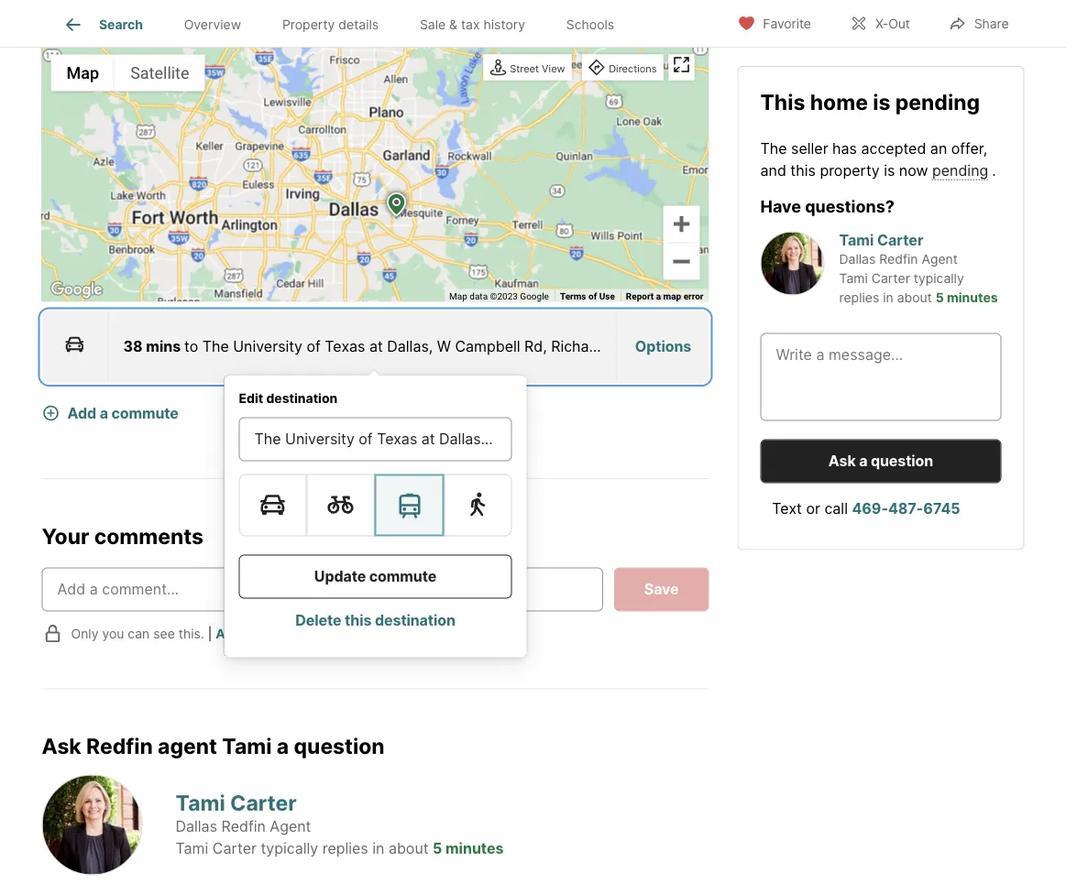 Task type: vqa. For each thing, say whether or not it's contained in the screenshot.
the any
no



Task type: describe. For each thing, give the bounding box(es) containing it.
carter for tami carter dallas redfin agent
[[877, 231, 924, 249]]

redfin for tami carter dallas redfin agent tami carter typically replies in about 5 minutes
[[221, 819, 266, 837]]

offer,
[[951, 139, 988, 157]]

ask redfin agent tami a question
[[42, 734, 385, 760]]

dallas redfin agenttami carter image for tami carter dallas redfin agent
[[761, 231, 825, 295]]

report a map error link
[[626, 291, 704, 302]]

usa
[[664, 338, 694, 356]]

campbell
[[455, 338, 520, 356]]

destination inside button
[[375, 612, 455, 630]]

redfin for tami carter dallas redfin agent
[[879, 251, 918, 267]]

is inside the seller has accepted an offer, and this property is now
[[884, 161, 895, 179]]

terms of use
[[560, 291, 615, 302]]

tami for tami carter dallas redfin agent
[[839, 231, 874, 249]]

have
[[761, 196, 801, 216]]

w
[[437, 338, 451, 356]]

typically inside tami carter typically replies in about
[[914, 271, 964, 286]]

0 vertical spatial is
[[873, 89, 891, 115]]

google image
[[46, 278, 107, 302]]

or
[[806, 500, 820, 518]]

pending .
[[932, 161, 996, 179]]

replies inside tami carter dallas redfin agent tami carter typically replies in about 5 minutes
[[322, 841, 368, 859]]

sale & tax history
[[420, 17, 525, 32]]

property details
[[282, 17, 379, 32]]

x-out button
[[834, 4, 926, 42]]

ask a question
[[829, 452, 933, 470]]

your comments
[[42, 524, 204, 549]]

save
[[644, 581, 679, 599]]

x-
[[875, 16, 889, 32]]

have questions?
[[761, 196, 895, 216]]

university
[[233, 338, 303, 356]]

now
[[899, 161, 928, 179]]

add a commute
[[67, 405, 179, 422]]

sale
[[420, 17, 446, 32]]

1 horizontal spatial add
[[216, 627, 241, 642]]

overview tab
[[163, 3, 262, 47]]

0 horizontal spatial redfin
[[86, 734, 153, 760]]

edit destination
[[239, 391, 338, 406]]

terms of use link
[[560, 291, 615, 302]]

6745
[[924, 500, 961, 518]]

text
[[772, 500, 802, 518]]

satellite
[[130, 63, 189, 83]]

at
[[369, 338, 383, 356]]

1 horizontal spatial commute
[[369, 568, 437, 586]]

38
[[123, 338, 143, 356]]

partner
[[301, 627, 348, 642]]

share button
[[933, 4, 1025, 42]]

&
[[449, 17, 458, 32]]

save button
[[614, 568, 709, 612]]

seller
[[791, 139, 828, 157]]

487-
[[888, 500, 924, 518]]

report a map error
[[626, 291, 704, 302]]

agent
[[158, 734, 217, 760]]

schools tab
[[546, 3, 635, 47]]

map
[[663, 291, 681, 302]]

search
[[255, 627, 298, 642]]

sale & tax history tab
[[399, 3, 546, 47]]

tami carter link for tami carter dallas redfin agent
[[839, 231, 924, 249]]

about inside tami carter dallas redfin agent tami carter typically replies in about 5 minutes
[[389, 841, 429, 859]]

5 inside tami carter dallas redfin agent tami carter typically replies in about 5 minutes
[[433, 841, 442, 859]]

469-487-6745 link
[[852, 500, 961, 518]]

google
[[520, 291, 549, 302]]

©2023
[[490, 291, 518, 302]]

view
[[542, 63, 565, 74]]

data
[[470, 291, 488, 302]]

history
[[484, 17, 525, 32]]

favorite
[[763, 16, 811, 32]]

richardson,
[[551, 338, 633, 356]]

1 horizontal spatial 5
[[936, 290, 944, 306]]

minutes inside tami carter dallas redfin agent tami carter typically replies in about 5 minutes
[[446, 841, 504, 859]]

.
[[992, 161, 996, 179]]

a for add
[[100, 405, 108, 422]]

has
[[833, 139, 857, 157]]

street view button
[[485, 57, 570, 81]]

delete this destination
[[295, 612, 455, 630]]

this
[[761, 89, 805, 115]]

delete this destination button
[[239, 599, 512, 643]]

satellite button
[[115, 55, 205, 91]]

1 vertical spatial the
[[202, 338, 229, 356]]

this inside the seller has accepted an offer, and this property is now
[[791, 161, 816, 179]]

delete
[[295, 612, 341, 630]]

0 vertical spatial of
[[589, 291, 597, 302]]

can
[[128, 627, 150, 642]]

home
[[810, 89, 868, 115]]

error
[[684, 291, 704, 302]]

directions button
[[584, 57, 661, 81]]

questions?
[[805, 196, 895, 216]]



Task type: locate. For each thing, give the bounding box(es) containing it.
0 vertical spatial dallas redfin agenttami carter image
[[761, 231, 825, 295]]

menu bar
[[51, 55, 205, 91]]

add
[[67, 405, 96, 422], [216, 627, 241, 642]]

minutes
[[947, 290, 998, 306], [446, 841, 504, 859]]

redfin
[[879, 251, 918, 267], [86, 734, 153, 760], [221, 819, 266, 837]]

0 horizontal spatial destination
[[266, 391, 338, 406]]

destination
[[266, 391, 338, 406], [375, 612, 455, 630]]

report
[[626, 291, 654, 302]]

property details tab
[[262, 3, 399, 47]]

Add a comment... text field
[[57, 579, 588, 601]]

is down accepted
[[884, 161, 895, 179]]

share
[[974, 16, 1009, 32]]

menu bar containing map
[[51, 55, 205, 91]]

tami carter link down questions? in the top of the page
[[839, 231, 924, 249]]

1 horizontal spatial the
[[761, 139, 787, 157]]

dallas up tami carter typically replies in about
[[839, 251, 876, 267]]

a for report
[[656, 291, 661, 302]]

overview
[[184, 17, 241, 32]]

0 vertical spatial the
[[761, 139, 787, 157]]

1 vertical spatial agent
[[270, 819, 311, 837]]

0 vertical spatial add
[[67, 405, 96, 422]]

0 horizontal spatial about
[[389, 841, 429, 859]]

tab list containing search
[[42, 0, 650, 47]]

pending
[[896, 89, 980, 115], [932, 161, 989, 179]]

0 vertical spatial tami carter link
[[839, 231, 924, 249]]

update commute button
[[239, 555, 512, 599]]

0 vertical spatial dallas
[[839, 251, 876, 267]]

this inside button
[[345, 612, 372, 630]]

agent for tami carter dallas redfin agent
[[922, 251, 958, 267]]

1 horizontal spatial agent
[[922, 251, 958, 267]]

redfin down ask redfin agent tami a question
[[221, 819, 266, 837]]

the right to on the top left
[[202, 338, 229, 356]]

1 vertical spatial pending
[[932, 161, 989, 179]]

see
[[153, 627, 175, 642]]

replies inside tami carter typically replies in about
[[839, 290, 879, 306]]

1 horizontal spatial dallas redfin agenttami carter image
[[761, 231, 825, 295]]

dallas,
[[387, 338, 433, 356]]

agent inside tami carter dallas redfin agent tami carter typically replies in about 5 minutes
[[270, 819, 311, 837]]

|
[[208, 627, 212, 642]]

mins
[[146, 338, 181, 356]]

0 horizontal spatial agent
[[270, 819, 311, 837]]

property
[[820, 161, 880, 179]]

dallas redfin agenttami carter image
[[761, 231, 825, 295], [42, 775, 143, 876]]

terms
[[560, 291, 586, 302]]

1 vertical spatial replies
[[322, 841, 368, 859]]

1 horizontal spatial question
[[871, 452, 933, 470]]

map for map
[[66, 63, 99, 83]]

options
[[635, 338, 691, 356]]

schools
[[566, 17, 614, 32]]

tami inside tami carter dallas redfin agent
[[839, 231, 874, 249]]

Write a message... text field
[[776, 344, 986, 410]]

texas
[[325, 338, 365, 356]]

dallas down agent
[[176, 819, 217, 837]]

list box
[[239, 475, 512, 537]]

use
[[599, 291, 615, 302]]

0 vertical spatial destination
[[266, 391, 338, 406]]

map region
[[41, 0, 745, 535]]

1 vertical spatial dallas redfin agenttami carter image
[[42, 775, 143, 876]]

1 horizontal spatial of
[[589, 291, 597, 302]]

0 vertical spatial typically
[[914, 271, 964, 286]]

tami inside tami carter typically replies in about
[[839, 271, 868, 286]]

question up tami carter dallas redfin agent tami carter typically replies in about 5 minutes
[[294, 734, 385, 760]]

1 vertical spatial destination
[[375, 612, 455, 630]]

0 vertical spatial map
[[66, 63, 99, 83]]

map down search link
[[66, 63, 99, 83]]

typically inside tami carter dallas redfin agent tami carter typically replies in about 5 minutes
[[261, 841, 318, 859]]

1 vertical spatial minutes
[[446, 841, 504, 859]]

tami carter link for tami carter dallas redfin agent tami carter typically replies in about 5 minutes
[[176, 791, 297, 816]]

this right delete
[[345, 612, 372, 630]]

map for map data ©2023 google
[[449, 291, 467, 302]]

carter for tami carter dallas redfin agent tami carter typically replies in about 5 minutes
[[230, 791, 297, 816]]

dallas for tami carter dallas redfin agent
[[839, 251, 876, 267]]

question up the 487-
[[871, 452, 933, 470]]

1 horizontal spatial typically
[[914, 271, 964, 286]]

the seller has accepted an offer, and this property is now
[[761, 139, 988, 179]]

1 horizontal spatial minutes
[[947, 290, 998, 306]]

0 vertical spatial replies
[[839, 290, 879, 306]]

carter inside tami carter typically replies in about
[[872, 271, 910, 286]]

about inside tami carter typically replies in about
[[897, 290, 932, 306]]

0 vertical spatial ask
[[829, 452, 856, 470]]

in
[[883, 290, 894, 306], [372, 841, 385, 859]]

your
[[42, 524, 89, 549]]

1 vertical spatial dallas
[[176, 819, 217, 837]]

tami for tami carter typically replies in about
[[839, 271, 868, 286]]

1 horizontal spatial ask
[[829, 452, 856, 470]]

0 horizontal spatial the
[[202, 338, 229, 356]]

tx,
[[637, 338, 660, 356]]

comments
[[94, 524, 204, 549]]

0 horizontal spatial dallas
[[176, 819, 217, 837]]

map button
[[51, 55, 115, 91]]

street
[[510, 63, 539, 74]]

1 vertical spatial ask
[[42, 734, 81, 760]]

x-out
[[875, 16, 910, 32]]

the inside the seller has accepted an offer, and this property is now
[[761, 139, 787, 157]]

map data ©2023 google
[[449, 291, 549, 302]]

dallas inside tami carter dallas redfin agent tami carter typically replies in about 5 minutes
[[176, 819, 217, 837]]

destination right edit
[[266, 391, 338, 406]]

0 horizontal spatial in
[[372, 841, 385, 859]]

tami
[[839, 231, 874, 249], [839, 271, 868, 286], [222, 734, 272, 760], [176, 791, 225, 816], [176, 841, 208, 859]]

1 horizontal spatial this
[[791, 161, 816, 179]]

1 horizontal spatial map
[[449, 291, 467, 302]]

commute
[[111, 405, 179, 422], [369, 568, 437, 586]]

and
[[761, 161, 786, 179]]

map left the data
[[449, 291, 467, 302]]

an
[[930, 139, 947, 157]]

0 vertical spatial question
[[871, 452, 933, 470]]

2 vertical spatial redfin
[[221, 819, 266, 837]]

| add a search partner
[[208, 627, 348, 642]]

dallas inside tami carter dallas redfin agent
[[839, 251, 876, 267]]

0 vertical spatial 5
[[936, 290, 944, 306]]

1 horizontal spatial replies
[[839, 290, 879, 306]]

destination down update commute button
[[375, 612, 455, 630]]

question inside button
[[871, 452, 933, 470]]

typically
[[914, 271, 964, 286], [261, 841, 318, 859]]

tami for tami carter dallas redfin agent tami carter typically replies in about 5 minutes
[[176, 791, 225, 816]]

is
[[873, 89, 891, 115], [884, 161, 895, 179]]

1 horizontal spatial destination
[[375, 612, 455, 630]]

0 vertical spatial commute
[[111, 405, 179, 422]]

carter for tami carter typically replies in about
[[872, 271, 910, 286]]

0 horizontal spatial typically
[[261, 841, 318, 859]]

replies
[[839, 290, 879, 306], [322, 841, 368, 859]]

0 vertical spatial minutes
[[947, 290, 998, 306]]

out
[[889, 16, 910, 32]]

0 vertical spatial in
[[883, 290, 894, 306]]

tami carter dallas redfin agent tami carter typically replies in about 5 minutes
[[176, 791, 504, 859]]

pending link
[[932, 161, 989, 179]]

add a commute button
[[42, 393, 208, 435]]

the
[[761, 139, 787, 157], [202, 338, 229, 356]]

ask inside button
[[829, 452, 856, 470]]

0 horizontal spatial add
[[67, 405, 96, 422]]

0 vertical spatial redfin
[[879, 251, 918, 267]]

1 vertical spatial question
[[294, 734, 385, 760]]

1 vertical spatial this
[[345, 612, 372, 630]]

update commute
[[314, 568, 437, 586]]

1 vertical spatial in
[[372, 841, 385, 859]]

in inside tami carter typically replies in about
[[883, 290, 894, 306]]

tami carter link down ask redfin agent tami a question
[[176, 791, 297, 816]]

redfin inside tami carter dallas redfin agent tami carter typically replies in about 5 minutes
[[221, 819, 266, 837]]

0 horizontal spatial ask
[[42, 734, 81, 760]]

0 vertical spatial about
[[897, 290, 932, 306]]

469-
[[852, 500, 888, 518]]

tami carter dallas redfin agent
[[839, 231, 958, 267]]

tami carter typically replies in about
[[839, 271, 964, 306]]

accepted
[[861, 139, 926, 157]]

agent
[[922, 251, 958, 267], [270, 819, 311, 837]]

tax
[[461, 17, 480, 32]]

the up and
[[761, 139, 787, 157]]

1 horizontal spatial dallas
[[839, 251, 876, 267]]

1 vertical spatial add
[[216, 627, 241, 642]]

1 vertical spatial redfin
[[86, 734, 153, 760]]

search link
[[62, 14, 143, 36]]

redfin left agent
[[86, 734, 153, 760]]

0 horizontal spatial map
[[66, 63, 99, 83]]

carter inside tami carter dallas redfin agent
[[877, 231, 924, 249]]

rd,
[[525, 338, 547, 356]]

to
[[184, 338, 198, 356]]

search
[[99, 17, 143, 32]]

1 horizontal spatial in
[[883, 290, 894, 306]]

1 vertical spatial typically
[[261, 841, 318, 859]]

2 horizontal spatial redfin
[[879, 251, 918, 267]]

1 vertical spatial map
[[449, 291, 467, 302]]

dallas for tami carter dallas redfin agent tami carter typically replies in about 5 minutes
[[176, 819, 217, 837]]

edit
[[239, 391, 263, 406]]

1 vertical spatial of
[[307, 338, 321, 356]]

details
[[339, 17, 379, 32]]

tab list
[[42, 0, 650, 47]]

0 horizontal spatial this
[[345, 612, 372, 630]]

add a search partner button
[[216, 627, 348, 642]]

1 horizontal spatial about
[[897, 290, 932, 306]]

1 horizontal spatial redfin
[[221, 819, 266, 837]]

5
[[936, 290, 944, 306], [433, 841, 442, 859]]

1 vertical spatial is
[[884, 161, 895, 179]]

of left use
[[589, 291, 597, 302]]

a
[[656, 291, 661, 302], [100, 405, 108, 422], [859, 452, 868, 470], [244, 627, 252, 642], [277, 734, 289, 760]]

question
[[871, 452, 933, 470], [294, 734, 385, 760]]

0 horizontal spatial 5
[[433, 841, 442, 859]]

this home is pending
[[761, 89, 980, 115]]

a for ask
[[859, 452, 868, 470]]

carter
[[877, 231, 924, 249], [872, 271, 910, 286], [230, 791, 297, 816], [213, 841, 257, 859]]

add inside button
[[67, 405, 96, 422]]

0 horizontal spatial minutes
[[446, 841, 504, 859]]

0 horizontal spatial dallas redfin agenttami carter image
[[42, 775, 143, 876]]

update
[[314, 568, 366, 586]]

Type a location or address text field
[[254, 429, 496, 451]]

pending down "offer,"
[[932, 161, 989, 179]]

favorite button
[[722, 4, 827, 42]]

ask for ask a question
[[829, 452, 856, 470]]

1 vertical spatial commute
[[369, 568, 437, 586]]

0 vertical spatial agent
[[922, 251, 958, 267]]

dallas redfin agenttami carter image for tami carter dallas redfin agent tami carter typically replies in about 5 minutes
[[42, 775, 143, 876]]

street view
[[510, 63, 565, 74]]

is right home
[[873, 89, 891, 115]]

agent for tami carter dallas redfin agent tami carter typically replies in about 5 minutes
[[270, 819, 311, 837]]

redfin up tami carter typically replies in about
[[879, 251, 918, 267]]

0 horizontal spatial question
[[294, 734, 385, 760]]

only you can see this.
[[71, 627, 204, 642]]

ask a question button
[[761, 439, 1002, 483]]

1 vertical spatial 5
[[433, 841, 442, 859]]

0 horizontal spatial tami carter link
[[176, 791, 297, 816]]

redfin inside tami carter dallas redfin agent
[[879, 251, 918, 267]]

0 vertical spatial pending
[[896, 89, 980, 115]]

commute up delete this destination
[[369, 568, 437, 586]]

call
[[825, 500, 848, 518]]

0 horizontal spatial replies
[[322, 841, 368, 859]]

property
[[282, 17, 335, 32]]

only
[[71, 627, 99, 642]]

1 vertical spatial about
[[389, 841, 429, 859]]

of left texas
[[307, 338, 321, 356]]

0 horizontal spatial commute
[[111, 405, 179, 422]]

ask for ask redfin agent tami a question
[[42, 734, 81, 760]]

1 vertical spatial tami carter link
[[176, 791, 297, 816]]

5 minutes
[[936, 290, 998, 306]]

of
[[589, 291, 597, 302], [307, 338, 321, 356]]

0 horizontal spatial of
[[307, 338, 321, 356]]

options button
[[617, 314, 709, 380]]

map inside popup button
[[66, 63, 99, 83]]

agent inside tami carter dallas redfin agent
[[922, 251, 958, 267]]

in inside tami carter dallas redfin agent tami carter typically replies in about 5 minutes
[[372, 841, 385, 859]]

pending up the an
[[896, 89, 980, 115]]

text or call 469-487-6745
[[772, 500, 961, 518]]

0 vertical spatial this
[[791, 161, 816, 179]]

1 horizontal spatial tami carter link
[[839, 231, 924, 249]]

commute down 38
[[111, 405, 179, 422]]

this down seller
[[791, 161, 816, 179]]



